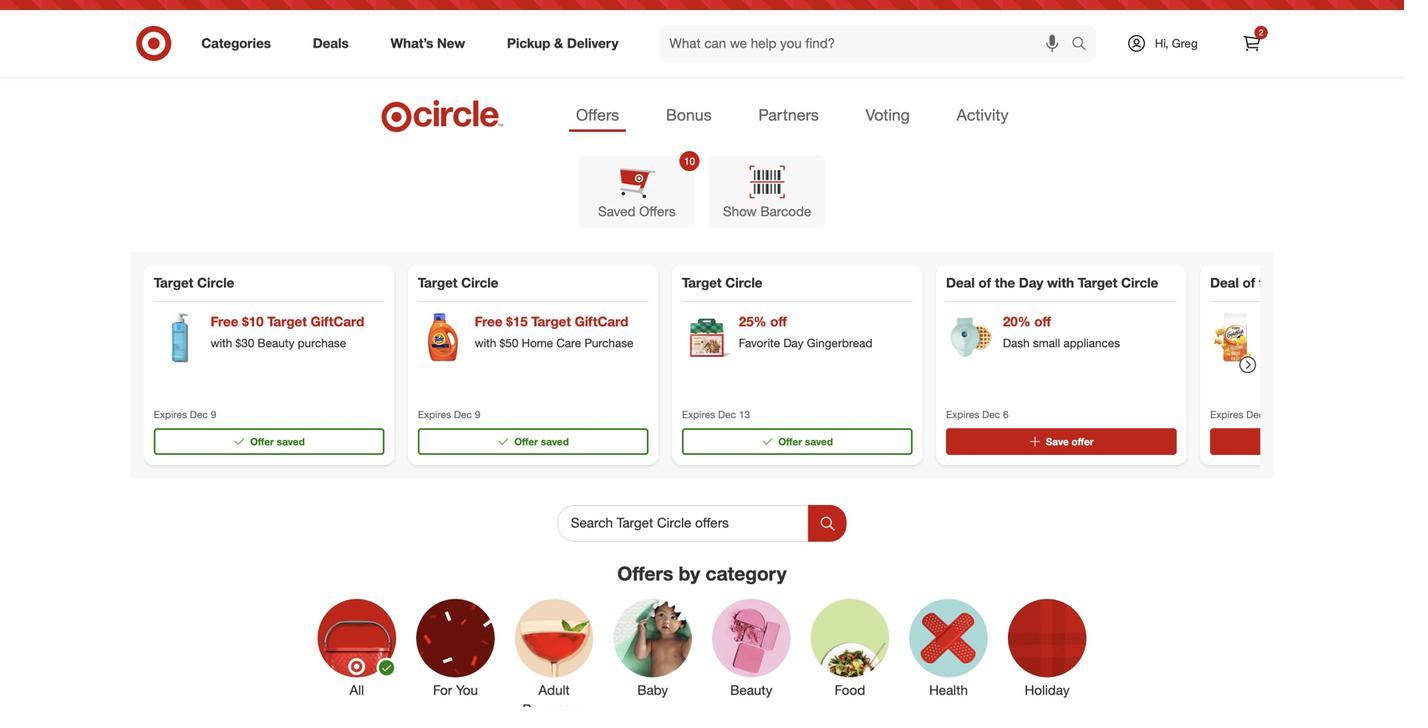 Task type: describe. For each thing, give the bounding box(es) containing it.
offer saved for $15
[[514, 436, 569, 448]]

new
[[437, 35, 465, 51]]

off for 25% off
[[770, 314, 787, 330]]

deals link
[[299, 25, 370, 62]]

offers for offers by category
[[617, 563, 673, 586]]

9 for free $10 target giftcard
[[211, 409, 216, 421]]

health
[[929, 683, 968, 699]]

beauty
[[730, 683, 773, 699]]

circle for free $15 target giftcard
[[461, 275, 498, 291]]

purchase
[[585, 336, 634, 351]]

beverages
[[522, 702, 586, 708]]

activity link
[[950, 100, 1015, 132]]

saved for off
[[805, 436, 833, 448]]

bonus
[[666, 105, 712, 125]]

partners link
[[752, 100, 826, 132]]

appliances
[[1064, 336, 1120, 351]]

bonus link
[[659, 100, 718, 132]]

target left circ in the top right of the page
[[1342, 275, 1382, 291]]

25%
[[739, 314, 767, 330]]

dash
[[1003, 336, 1030, 351]]

show
[[723, 204, 757, 220]]

with for circle
[[1047, 275, 1074, 291]]

deal of the day with target circle
[[946, 275, 1158, 291]]

category
[[706, 563, 787, 586]]

offer saved for $10
[[250, 436, 305, 448]]

health button
[[909, 600, 988, 708]]

6 for deal of the day with target circ
[[1267, 409, 1273, 421]]

delivery
[[567, 35, 619, 51]]

expires dec 13
[[682, 409, 750, 421]]

offers link
[[569, 100, 626, 132]]

dec for free $10 target giftcard
[[190, 409, 208, 421]]

search button
[[1064, 25, 1104, 65]]

all
[[350, 683, 364, 699]]

circ
[[1385, 275, 1404, 291]]

20% off dash small appliances
[[1003, 314, 1120, 351]]

food button
[[811, 600, 889, 708]]

search
[[1064, 37, 1104, 53]]

beauty
[[258, 336, 294, 351]]

$30
[[236, 336, 254, 351]]

10
[[684, 155, 695, 168]]

&
[[554, 35, 563, 51]]

for
[[433, 683, 452, 699]]

show barcode button
[[709, 156, 826, 228]]

save
[[1046, 436, 1069, 448]]

off for 20% off
[[1034, 314, 1051, 330]]

care
[[556, 336, 581, 351]]

what's new link
[[376, 25, 486, 62]]

food
[[835, 683, 865, 699]]

small
[[1033, 336, 1060, 351]]

6 for deal of the day with target circle
[[1003, 409, 1009, 421]]

favorite
[[739, 336, 780, 351]]

free for free $15 target giftcard
[[475, 314, 503, 330]]

voting link
[[859, 100, 917, 132]]

target inside free $15 target giftcard with $50 home care purchase
[[531, 314, 571, 330]]

target up 25% off favorite day gingerbread image
[[682, 275, 722, 291]]

offers by category
[[617, 563, 787, 586]]

free $10 target giftcard with $30 beauty purchase
[[211, 314, 364, 351]]

with for beauty
[[211, 336, 232, 351]]

target up free $15 target giftcard  with $50 home care purchase 'image' on the left
[[418, 275, 458, 291]]

target up "appliances"
[[1078, 275, 1118, 291]]

day for circle
[[1019, 275, 1044, 291]]

save offer button
[[946, 429, 1177, 456]]

What can we help you find? suggestions appear below search field
[[660, 25, 1076, 62]]

9 for free $15 target giftcard
[[475, 409, 480, 421]]

pickup & delivery
[[507, 35, 619, 51]]

20% off  select cookies & crackers image
[[1210, 313, 1260, 363]]

baby
[[637, 683, 668, 699]]

target circle for 25% off
[[682, 275, 763, 291]]

2
[[1259, 27, 1264, 38]]

13
[[739, 409, 750, 421]]

deal for deal of the day with target circ
[[1210, 275, 1239, 291]]

deal of the day with target circ
[[1210, 275, 1404, 291]]

deal for deal of the day with target circle
[[946, 275, 975, 291]]

25% off favorite day gingerbread
[[739, 314, 873, 351]]

show barcode
[[723, 204, 811, 220]]

adult
[[539, 683, 570, 699]]

saved for $10
[[277, 436, 305, 448]]

$15
[[506, 314, 528, 330]]

dec for free $15 target giftcard
[[454, 409, 472, 421]]

voting
[[866, 105, 910, 125]]

saved for $15
[[541, 436, 569, 448]]



Task type: locate. For each thing, give the bounding box(es) containing it.
offer for off
[[778, 436, 802, 448]]

0 horizontal spatial of
[[979, 275, 991, 291]]

target circle for free $15 target giftcard
[[418, 275, 498, 291]]

off inside 25% off favorite day gingerbread
[[770, 314, 787, 330]]

2 horizontal spatial day
[[1283, 275, 1308, 291]]

holiday button
[[1008, 600, 1087, 708]]

0 horizontal spatial off
[[770, 314, 787, 330]]

pickup
[[507, 35, 550, 51]]

free inside free $15 target giftcard with $50 home care purchase
[[475, 314, 503, 330]]

offers right the saved
[[639, 204, 676, 220]]

free $15 target giftcard  with $50 home care purchase image
[[418, 313, 468, 363]]

2 horizontal spatial offer saved
[[778, 436, 833, 448]]

1 offer saved from the left
[[250, 436, 305, 448]]

expires dec 6 down 20% off  select cookies & crackers image
[[1210, 409, 1273, 421]]

1 off from the left
[[770, 314, 787, 330]]

offer
[[250, 436, 274, 448], [514, 436, 538, 448], [778, 436, 802, 448]]

expires down 20% off  select cookies & crackers image
[[1210, 409, 1244, 421]]

0 horizontal spatial deal
[[946, 275, 975, 291]]

0 horizontal spatial free
[[211, 314, 238, 330]]

with for circ
[[1311, 275, 1338, 291]]

activity
[[957, 105, 1009, 125]]

off up small
[[1034, 314, 1051, 330]]

2 6 from the left
[[1267, 409, 1273, 421]]

3 circle from the left
[[725, 275, 763, 291]]

dec
[[190, 409, 208, 421], [454, 409, 472, 421], [718, 409, 736, 421], [982, 409, 1000, 421], [1246, 409, 1264, 421]]

free left $10
[[211, 314, 238, 330]]

beauty button
[[712, 600, 791, 708]]

free left $15
[[475, 314, 503, 330]]

20%
[[1003, 314, 1031, 330]]

offer saved button for $15
[[418, 429, 649, 456]]

offer for $15
[[514, 436, 538, 448]]

hi,
[[1155, 36, 1169, 51]]

1 horizontal spatial expires dec 9
[[418, 409, 480, 421]]

dec for 25% off
[[718, 409, 736, 421]]

expires down 20% off dash small appliances image
[[946, 409, 979, 421]]

expires dec 9 down free $15 target giftcard  with $50 home care purchase 'image' on the left
[[418, 409, 480, 421]]

0 horizontal spatial giftcard
[[311, 314, 364, 330]]

expires down free $10 target giftcard  with $30 beauty purchase image
[[154, 409, 187, 421]]

2 expires dec 9 from the left
[[418, 409, 480, 421]]

0 horizontal spatial 9
[[211, 409, 216, 421]]

offers down delivery
[[576, 105, 619, 125]]

3 saved from the left
[[805, 436, 833, 448]]

20% off dash small appliances image
[[946, 313, 996, 363]]

deals
[[313, 35, 349, 51]]

5 expires from the left
[[1210, 409, 1244, 421]]

1 giftcard from the left
[[311, 314, 364, 330]]

expires dec 6 down 20% off dash small appliances image
[[946, 409, 1009, 421]]

giftcard for free $10 target giftcard
[[311, 314, 364, 330]]

expires for free $10 target giftcard
[[154, 409, 187, 421]]

dec for 20% off
[[982, 409, 1000, 421]]

5 dec from the left
[[1246, 409, 1264, 421]]

of up 20% off  select cookies & crackers image
[[1243, 275, 1255, 291]]

0 horizontal spatial saved
[[277, 436, 305, 448]]

9
[[211, 409, 216, 421], [475, 409, 480, 421]]

with inside free $10 target giftcard with $30 beauty purchase
[[211, 336, 232, 351]]

2 horizontal spatial target circle
[[682, 275, 763, 291]]

1 expires dec 9 from the left
[[154, 409, 216, 421]]

2 expires dec 6 from the left
[[1210, 409, 1273, 421]]

0 horizontal spatial target circle
[[154, 275, 234, 291]]

you
[[456, 683, 478, 699]]

2 horizontal spatial offer
[[778, 436, 802, 448]]

home
[[522, 336, 553, 351]]

2 9 from the left
[[475, 409, 480, 421]]

offers for offers
[[576, 105, 619, 125]]

free $10 target giftcard  with $30 beauty purchase image
[[154, 313, 204, 363]]

2 horizontal spatial saved
[[805, 436, 833, 448]]

2 target circle from the left
[[418, 275, 498, 291]]

offers
[[576, 105, 619, 125], [639, 204, 676, 220], [617, 563, 673, 586]]

dec down free $15 target giftcard  with $50 home care purchase 'image' on the left
[[454, 409, 472, 421]]

with left circ in the top right of the page
[[1311, 275, 1338, 291]]

3 offer from the left
[[778, 436, 802, 448]]

target up free $10 target giftcard  with $30 beauty purchase image
[[154, 275, 193, 291]]

offers left by
[[617, 563, 673, 586]]

2 off from the left
[[1034, 314, 1051, 330]]

offer
[[1072, 436, 1094, 448]]

dec left 13 at the bottom right
[[718, 409, 736, 421]]

target inside free $10 target giftcard with $30 beauty purchase
[[267, 314, 307, 330]]

2 the from the left
[[1259, 275, 1280, 291]]

expires for 25% off
[[682, 409, 715, 421]]

3 expires from the left
[[682, 409, 715, 421]]

1 expires dec 6 from the left
[[946, 409, 1009, 421]]

day for circ
[[1283, 275, 1308, 291]]

0 horizontal spatial offer saved button
[[154, 429, 385, 456]]

off right the 25%
[[770, 314, 787, 330]]

expires dec 6 for deal of the day with target circle
[[946, 409, 1009, 421]]

of for deal of the day with target circ
[[1243, 275, 1255, 291]]

with inside free $15 target giftcard with $50 home care purchase
[[475, 336, 496, 351]]

saved
[[598, 204, 636, 220]]

1 vertical spatial offers
[[639, 204, 676, 220]]

the
[[995, 275, 1015, 291], [1259, 275, 1280, 291]]

deal up 20% off dash small appliances image
[[946, 275, 975, 291]]

with for home
[[475, 336, 496, 351]]

day inside 25% off favorite day gingerbread
[[783, 336, 804, 351]]

1 target circle from the left
[[154, 275, 234, 291]]

for you button
[[416, 600, 495, 708]]

2 dec from the left
[[454, 409, 472, 421]]

offer saved for off
[[778, 436, 833, 448]]

2 offer from the left
[[514, 436, 538, 448]]

2 free from the left
[[475, 314, 503, 330]]

offer saved button
[[154, 429, 385, 456], [418, 429, 649, 456], [682, 429, 913, 456]]

offer saved button for off
[[682, 429, 913, 456]]

giftcard
[[311, 314, 364, 330], [575, 314, 628, 330]]

for you
[[433, 683, 478, 699]]

4 dec from the left
[[982, 409, 1000, 421]]

3 dec from the left
[[718, 409, 736, 421]]

with
[[1047, 275, 1074, 291], [1311, 275, 1338, 291], [211, 336, 232, 351], [475, 336, 496, 351]]

circle
[[197, 275, 234, 291], [461, 275, 498, 291], [725, 275, 763, 291], [1121, 275, 1158, 291]]

1 horizontal spatial target circle
[[418, 275, 498, 291]]

1 free from the left
[[211, 314, 238, 330]]

holiday
[[1025, 683, 1070, 699]]

1 horizontal spatial saved
[[541, 436, 569, 448]]

what's
[[391, 35, 433, 51]]

circle for free $10 target giftcard
[[197, 275, 234, 291]]

expires dec 9 for free $15 target giftcard
[[418, 409, 480, 421]]

0 horizontal spatial the
[[995, 275, 1015, 291]]

saved
[[277, 436, 305, 448], [541, 436, 569, 448], [805, 436, 833, 448]]

partners
[[759, 105, 819, 125]]

1 horizontal spatial offer saved button
[[418, 429, 649, 456]]

0 horizontal spatial offer
[[250, 436, 274, 448]]

pickup & delivery link
[[493, 25, 639, 62]]

1 offer saved button from the left
[[154, 429, 385, 456]]

categories link
[[187, 25, 292, 62]]

2 horizontal spatial offer saved button
[[682, 429, 913, 456]]

target
[[154, 275, 193, 291], [418, 275, 458, 291], [682, 275, 722, 291], [1078, 275, 1118, 291], [1342, 275, 1382, 291], [267, 314, 307, 330], [531, 314, 571, 330]]

2 expires from the left
[[418, 409, 451, 421]]

1 horizontal spatial of
[[1243, 275, 1255, 291]]

offer saved button for $10
[[154, 429, 385, 456]]

save offer
[[1046, 436, 1094, 448]]

with left $30
[[211, 336, 232, 351]]

1 horizontal spatial off
[[1034, 314, 1051, 330]]

dec down 20% off  select cookies & crackers image
[[1246, 409, 1264, 421]]

1 horizontal spatial giftcard
[[575, 314, 628, 330]]

adult beverages
[[522, 683, 586, 708]]

1 dec from the left
[[190, 409, 208, 421]]

by
[[679, 563, 700, 586]]

3 offer saved button from the left
[[682, 429, 913, 456]]

the for deal of the day with target circ
[[1259, 275, 1280, 291]]

expires dec 9 down free $10 target giftcard  with $30 beauty purchase image
[[154, 409, 216, 421]]

baby button
[[614, 600, 692, 708]]

2 giftcard from the left
[[575, 314, 628, 330]]

day
[[1019, 275, 1044, 291], [1283, 275, 1308, 291], [783, 336, 804, 351]]

target up home at the top left of the page
[[531, 314, 571, 330]]

0 horizontal spatial expires dec 9
[[154, 409, 216, 421]]

the up 20% on the right
[[995, 275, 1015, 291]]

3 target circle from the left
[[682, 275, 763, 291]]

free for free $10 target giftcard
[[211, 314, 238, 330]]

2 circle from the left
[[461, 275, 498, 291]]

0 horizontal spatial offer saved
[[250, 436, 305, 448]]

4 expires from the left
[[946, 409, 979, 421]]

barcode
[[761, 204, 811, 220]]

expires dec 6 for deal of the day with target circ
[[1210, 409, 1273, 421]]

2 deal from the left
[[1210, 275, 1239, 291]]

offers inside offers link
[[576, 105, 619, 125]]

1 9 from the left
[[211, 409, 216, 421]]

deal up 20% off  select cookies & crackers image
[[1210, 275, 1239, 291]]

1 6 from the left
[[1003, 409, 1009, 421]]

1 horizontal spatial 6
[[1267, 409, 1273, 421]]

target circle for free $10 target giftcard
[[154, 275, 234, 291]]

deal
[[946, 275, 975, 291], [1210, 275, 1239, 291]]

expires dec 9 for free $10 target giftcard
[[154, 409, 216, 421]]

2 vertical spatial offers
[[617, 563, 673, 586]]

1 horizontal spatial free
[[475, 314, 503, 330]]

gingerbread
[[807, 336, 873, 351]]

25% off favorite day gingerbread image
[[682, 313, 732, 363]]

2 offer saved button from the left
[[418, 429, 649, 456]]

free $15 target giftcard with $50 home care purchase
[[475, 314, 634, 351]]

3 offer saved from the left
[[778, 436, 833, 448]]

4 circle from the left
[[1121, 275, 1158, 291]]

adult beverages button
[[515, 600, 593, 708]]

0 vertical spatial offers
[[576, 105, 619, 125]]

dec up the save offer button
[[982, 409, 1000, 421]]

what's new
[[391, 35, 465, 51]]

giftcard for free $15 target giftcard
[[575, 314, 628, 330]]

1 the from the left
[[995, 275, 1015, 291]]

0 horizontal spatial day
[[783, 336, 804, 351]]

1 horizontal spatial offer saved
[[514, 436, 569, 448]]

expires left 13 at the bottom right
[[682, 409, 715, 421]]

1 deal from the left
[[946, 275, 975, 291]]

target circle logo image
[[379, 99, 506, 134]]

expires for free $15 target giftcard
[[418, 409, 451, 421]]

2 link
[[1234, 25, 1271, 62]]

1 horizontal spatial 9
[[475, 409, 480, 421]]

offer saved
[[250, 436, 305, 448], [514, 436, 569, 448], [778, 436, 833, 448]]

expires dec 9
[[154, 409, 216, 421], [418, 409, 480, 421]]

greg
[[1172, 36, 1198, 51]]

saved offers
[[598, 204, 676, 220]]

0 horizontal spatial 6
[[1003, 409, 1009, 421]]

with up 20% off dash small appliances
[[1047, 275, 1074, 291]]

2 offer saved from the left
[[514, 436, 569, 448]]

all button
[[318, 600, 397, 708]]

of up 20% off dash small appliances image
[[979, 275, 991, 291]]

with left $50 at the left top of the page
[[475, 336, 496, 351]]

1 offer from the left
[[250, 436, 274, 448]]

the for deal of the day with target circle
[[995, 275, 1015, 291]]

dec down free $10 target giftcard  with $30 beauty purchase image
[[190, 409, 208, 421]]

expires
[[154, 409, 187, 421], [418, 409, 451, 421], [682, 409, 715, 421], [946, 409, 979, 421], [1210, 409, 1244, 421]]

1 horizontal spatial the
[[1259, 275, 1280, 291]]

circle for 25% off
[[725, 275, 763, 291]]

giftcard inside free $15 target giftcard with $50 home care purchase
[[575, 314, 628, 330]]

None text field
[[558, 506, 808, 542]]

target circle up free $15 target giftcard  with $50 home care purchase 'image' on the left
[[418, 275, 498, 291]]

$50
[[500, 336, 518, 351]]

the up 20% off  select cookies & crackers image
[[1259, 275, 1280, 291]]

giftcard up "purchase"
[[311, 314, 364, 330]]

of for deal of the day with target circle
[[979, 275, 991, 291]]

expires down free $15 target giftcard  with $50 home care purchase 'image' on the left
[[418, 409, 451, 421]]

giftcard up purchase
[[575, 314, 628, 330]]

0 horizontal spatial expires dec 6
[[946, 409, 1009, 421]]

hi, greg
[[1155, 36, 1198, 51]]

offer for $10
[[250, 436, 274, 448]]

1 horizontal spatial expires dec 6
[[1210, 409, 1273, 421]]

expires dec 6
[[946, 409, 1009, 421], [1210, 409, 1273, 421]]

off inside 20% off dash small appliances
[[1034, 314, 1051, 330]]

1 circle from the left
[[197, 275, 234, 291]]

1 expires from the left
[[154, 409, 187, 421]]

target circle up the 25%
[[682, 275, 763, 291]]

$10
[[242, 314, 264, 330]]

2 saved from the left
[[541, 436, 569, 448]]

target circle up free $10 target giftcard  with $30 beauty purchase image
[[154, 275, 234, 291]]

free inside free $10 target giftcard with $30 beauty purchase
[[211, 314, 238, 330]]

6
[[1003, 409, 1009, 421], [1267, 409, 1273, 421]]

expires for 20% off
[[946, 409, 979, 421]]

purchase
[[298, 336, 346, 351]]

1 horizontal spatial day
[[1019, 275, 1044, 291]]

giftcard inside free $10 target giftcard with $30 beauty purchase
[[311, 314, 364, 330]]

2 of from the left
[[1243, 275, 1255, 291]]

1 horizontal spatial deal
[[1210, 275, 1239, 291]]

1 of from the left
[[979, 275, 991, 291]]

target up beauty
[[267, 314, 307, 330]]

1 saved from the left
[[277, 436, 305, 448]]

1 horizontal spatial offer
[[514, 436, 538, 448]]

categories
[[201, 35, 271, 51]]



Task type: vqa. For each thing, say whether or not it's contained in the screenshot.
add to cart
no



